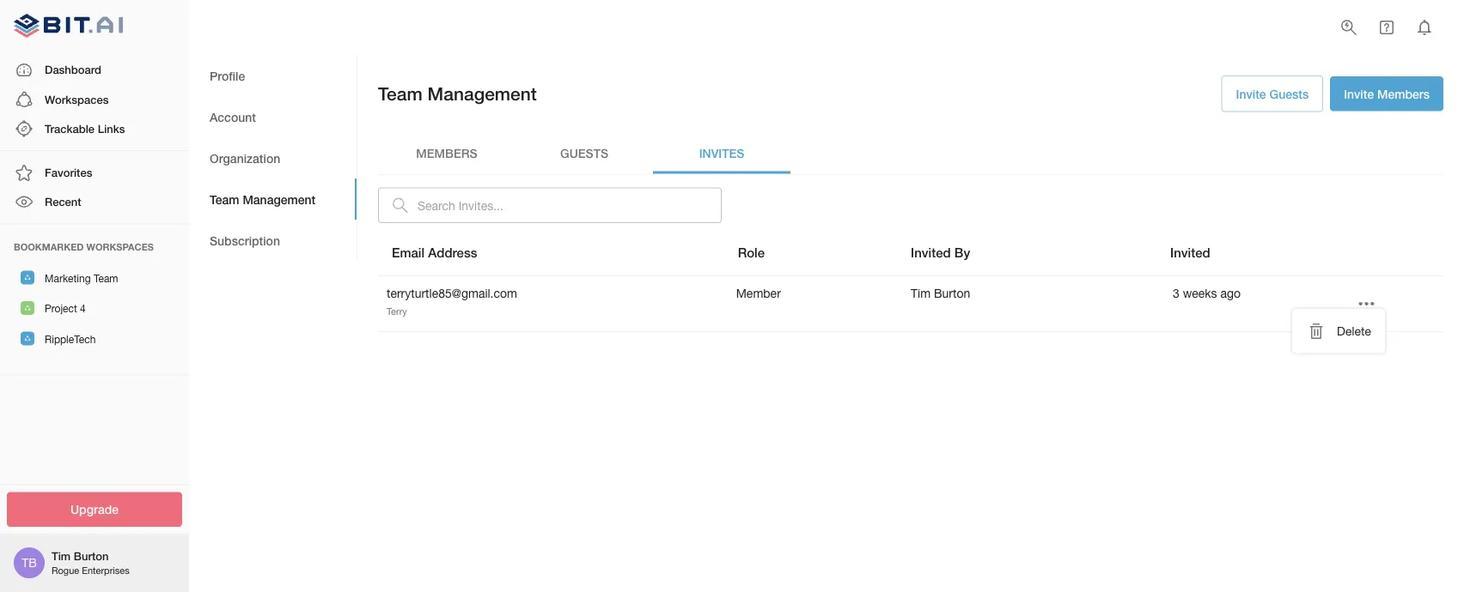 Task type: locate. For each thing, give the bounding box(es) containing it.
1 horizontal spatial tim
[[911, 287, 931, 301]]

tim inside tim burton rogue enterprises
[[52, 550, 71, 563]]

0 horizontal spatial team management
[[210, 192, 316, 206]]

1 horizontal spatial invite
[[1344, 87, 1374, 101]]

invite members
[[1344, 87, 1430, 101]]

3
[[1173, 287, 1180, 301]]

0 horizontal spatial management
[[243, 192, 316, 206]]

burton up enterprises
[[74, 550, 109, 563]]

rogue
[[52, 566, 79, 577]]

management inside tab list
[[243, 192, 316, 206]]

1 invite from the left
[[1236, 87, 1266, 101]]

2 invited from the left
[[1170, 245, 1211, 261]]

1 vertical spatial tim
[[52, 550, 71, 563]]

team management link
[[189, 179, 357, 220]]

team
[[378, 83, 423, 104], [210, 192, 239, 206], [94, 272, 118, 285]]

terryturtle85@gmail.com terry
[[387, 287, 517, 317]]

1 horizontal spatial burton
[[934, 287, 970, 301]]

email address
[[392, 245, 477, 261]]

management
[[428, 83, 537, 104], [243, 192, 316, 206]]

2 vertical spatial team
[[94, 272, 118, 285]]

invite members button
[[1330, 76, 1444, 111]]

invite guests button
[[1222, 76, 1324, 112]]

invite left members
[[1344, 87, 1374, 101]]

1 vertical spatial team
[[210, 192, 239, 206]]

invited by
[[911, 245, 970, 261]]

invited up weeks
[[1170, 245, 1211, 261]]

1 horizontal spatial invited
[[1170, 245, 1211, 261]]

address
[[428, 245, 477, 261]]

1 vertical spatial burton
[[74, 550, 109, 563]]

invite inside button
[[1344, 87, 1374, 101]]

members
[[416, 146, 477, 160]]

burton down by
[[934, 287, 970, 301]]

dashboard button
[[0, 56, 189, 85]]

0 horizontal spatial invited
[[911, 245, 951, 261]]

tab list
[[189, 55, 357, 261], [378, 133, 1444, 174]]

0 vertical spatial team
[[378, 83, 423, 104]]

1 horizontal spatial tab list
[[378, 133, 1444, 174]]

0 horizontal spatial tab list
[[189, 55, 357, 261]]

1 vertical spatial team management
[[210, 192, 316, 206]]

organization
[[210, 151, 280, 165]]

1 horizontal spatial team
[[210, 192, 239, 206]]

management up the subscription link
[[243, 192, 316, 206]]

tab list containing members
[[378, 133, 1444, 174]]

terryturtle85@gmail.com
[[387, 287, 517, 301]]

team management
[[378, 83, 537, 104], [210, 192, 316, 206]]

project
[[45, 303, 77, 315]]

team up project 4 button on the left of page
[[94, 272, 118, 285]]

0 vertical spatial tim
[[911, 287, 931, 301]]

marketing team button
[[0, 263, 189, 293]]

dashboard
[[45, 63, 101, 77]]

tab list containing profile
[[189, 55, 357, 261]]

management up members button
[[428, 83, 537, 104]]

account
[[210, 110, 256, 124]]

workspaces
[[86, 242, 154, 253]]

rippletech
[[45, 334, 96, 346]]

project 4 button
[[0, 293, 189, 324]]

favorites
[[45, 166, 92, 179]]

team up subscription
[[210, 192, 239, 206]]

workspaces
[[45, 93, 109, 106]]

1 vertical spatial management
[[243, 192, 316, 206]]

team management up the subscription link
[[210, 192, 316, 206]]

invited
[[911, 245, 951, 261], [1170, 245, 1211, 261]]

invite
[[1236, 87, 1266, 101], [1344, 87, 1374, 101]]

delete
[[1337, 324, 1371, 339]]

tim up rogue
[[52, 550, 71, 563]]

tim
[[911, 287, 931, 301], [52, 550, 71, 563]]

0 horizontal spatial tim
[[52, 550, 71, 563]]

invited left by
[[911, 245, 951, 261]]

0 horizontal spatial team
[[94, 272, 118, 285]]

invited for invited by
[[911, 245, 951, 261]]

guests
[[560, 146, 608, 160]]

team up members
[[378, 83, 423, 104]]

upgrade
[[70, 503, 119, 517]]

guests
[[1270, 87, 1309, 101]]

0 horizontal spatial invite
[[1236, 87, 1266, 101]]

invite for invite members
[[1344, 87, 1374, 101]]

team management up members button
[[378, 83, 537, 104]]

burton inside tim burton rogue enterprises
[[74, 550, 109, 563]]

recent
[[45, 195, 81, 209]]

1 horizontal spatial team management
[[378, 83, 537, 104]]

invite inside button
[[1236, 87, 1266, 101]]

1 invited from the left
[[911, 245, 951, 261]]

burton
[[934, 287, 970, 301], [74, 550, 109, 563]]

0 horizontal spatial burton
[[74, 550, 109, 563]]

tim down invited by
[[911, 287, 931, 301]]

0 vertical spatial team management
[[378, 83, 537, 104]]

bookmarked
[[14, 242, 84, 253]]

1 horizontal spatial management
[[428, 83, 537, 104]]

favorites button
[[0, 158, 189, 188]]

tim for tim burton
[[911, 287, 931, 301]]

subscription
[[210, 234, 280, 248]]

tb
[[22, 556, 37, 571]]

2 invite from the left
[[1344, 87, 1374, 101]]

guests button
[[516, 133, 653, 174]]

organization link
[[189, 137, 357, 179]]

0 vertical spatial burton
[[934, 287, 970, 301]]

invite left guests
[[1236, 87, 1266, 101]]

invite guests
[[1236, 87, 1309, 101]]

team management inside tab list
[[210, 192, 316, 206]]



Task type: vqa. For each thing, say whether or not it's contained in the screenshot.
'Project Charter' image
no



Task type: describe. For each thing, give the bounding box(es) containing it.
enterprises
[[82, 566, 129, 577]]

role
[[738, 245, 765, 261]]

invite for invite guests
[[1236, 87, 1266, 101]]

burton for tim burton rogue enterprises
[[74, 550, 109, 563]]

trackable links button
[[0, 114, 189, 144]]

invites button
[[653, 133, 791, 174]]

team inside team management link
[[210, 192, 239, 206]]

member
[[736, 287, 781, 301]]

project 4
[[45, 303, 86, 315]]

Search Invites... search field
[[418, 188, 722, 224]]

delete button
[[1292, 316, 1385, 347]]

4
[[80, 303, 86, 315]]

trackable links
[[45, 122, 125, 135]]

subscription link
[[189, 220, 357, 261]]

weeks
[[1183, 287, 1217, 301]]

email
[[392, 245, 425, 261]]

upgrade button
[[7, 493, 182, 528]]

profile link
[[189, 55, 357, 96]]

rippletech button
[[0, 324, 189, 354]]

tim burton
[[911, 287, 970, 301]]

by
[[955, 245, 970, 261]]

recent button
[[0, 188, 189, 217]]

trackable
[[45, 122, 95, 135]]

burton for tim burton
[[934, 287, 970, 301]]

profile
[[210, 69, 245, 83]]

0 vertical spatial management
[[428, 83, 537, 104]]

bookmarked workspaces
[[14, 242, 154, 253]]

terry
[[387, 306, 407, 317]]

2 horizontal spatial team
[[378, 83, 423, 104]]

invites
[[699, 146, 744, 160]]

members
[[1378, 87, 1430, 101]]

workspaces button
[[0, 85, 189, 114]]

marketing
[[45, 272, 91, 285]]

tim for tim burton rogue enterprises
[[52, 550, 71, 563]]

team inside marketing team button
[[94, 272, 118, 285]]

3 weeks ago
[[1173, 287, 1241, 301]]

account link
[[189, 96, 357, 137]]

ago
[[1221, 287, 1241, 301]]

links
[[98, 122, 125, 135]]

tim burton rogue enterprises
[[52, 550, 129, 577]]

marketing team
[[45, 272, 118, 285]]

invited for invited
[[1170, 245, 1211, 261]]

members button
[[378, 133, 516, 174]]



